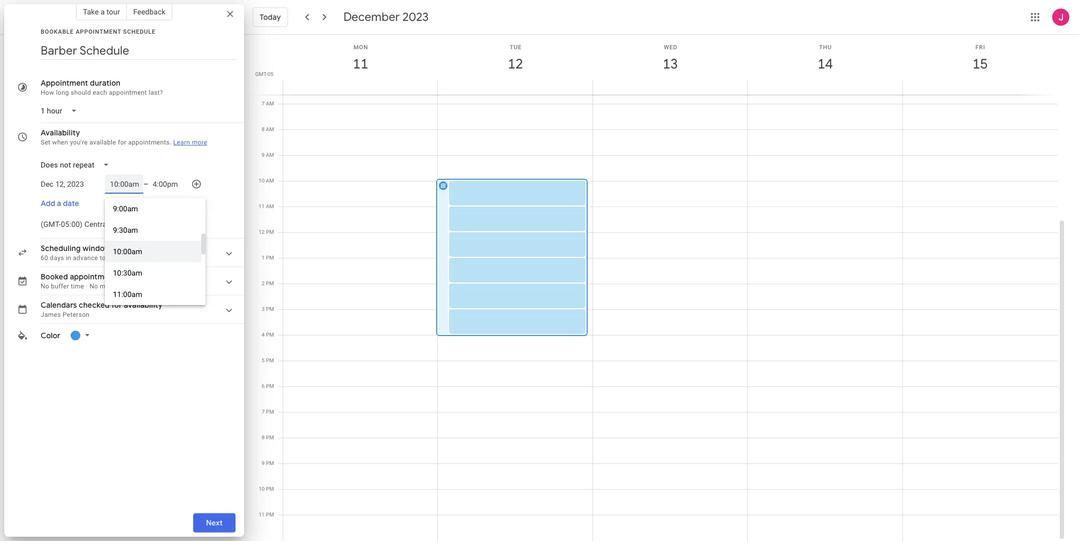 Task type: locate. For each thing, give the bounding box(es) containing it.
fri
[[976, 44, 986, 51]]

10:00am
[[113, 247, 142, 256]]

am
[[266, 101, 274, 107], [266, 126, 274, 132], [266, 152, 274, 158], [266, 178, 274, 184], [266, 204, 274, 209]]

a inside button
[[101, 7, 105, 16]]

mon
[[354, 44, 368, 51]]

add a date
[[41, 199, 79, 208]]

learn
[[173, 139, 190, 146]]

pm right 1
[[266, 255, 274, 261]]

next
[[206, 518, 223, 528]]

1 vertical spatial 8
[[262, 435, 265, 441]]

1 vertical spatial 4
[[262, 332, 265, 338]]

checked
[[79, 300, 110, 310]]

2 7 from the top
[[262, 409, 265, 415]]

9:30am
[[113, 226, 138, 235]]

am down 9 am
[[266, 178, 274, 184]]

10 up 11 am
[[259, 178, 265, 184]]

0 horizontal spatial no
[[41, 283, 49, 290]]

for
[[118, 139, 126, 146], [112, 300, 122, 310]]

12
[[507, 55, 523, 73], [259, 229, 265, 235]]

1 vertical spatial a
[[57, 199, 61, 208]]

thu 14
[[817, 44, 833, 73]]

am down 7 am
[[266, 126, 274, 132]]

pm for 1 pm
[[266, 255, 274, 261]]

2 am from the top
[[266, 126, 274, 132]]

should
[[71, 89, 91, 96]]

9 for 9 pm
[[262, 461, 265, 466]]

for right available
[[118, 139, 126, 146]]

no right ·
[[90, 283, 98, 290]]

no down booked
[[41, 283, 49, 290]]

wed 13
[[662, 44, 678, 73]]

a inside button
[[57, 199, 61, 208]]

12 pm from the top
[[266, 512, 274, 518]]

color
[[41, 331, 61, 341]]

thu
[[820, 44, 832, 51]]

am up 8 am
[[266, 101, 274, 107]]

3 am from the top
[[266, 152, 274, 158]]

1 horizontal spatial 12
[[507, 55, 523, 73]]

pm up 1 pm
[[266, 229, 274, 235]]

per
[[161, 283, 170, 290]]

hours
[[113, 254, 130, 262]]

days
[[50, 254, 64, 262]]

0 vertical spatial 4
[[108, 254, 111, 262]]

calendars
[[41, 300, 77, 310]]

7 am
[[262, 101, 274, 107]]

pm right 2
[[266, 281, 274, 287]]

for inside calendars checked for availability james peterson
[[112, 300, 122, 310]]

scheduling
[[41, 244, 81, 253]]

when
[[52, 139, 68, 146]]

next button
[[193, 510, 236, 536]]

2 vertical spatial 11
[[259, 512, 265, 518]]

am down 8 am
[[266, 152, 274, 158]]

appointment
[[109, 89, 147, 96], [70, 272, 116, 282]]

for down 11:00am
[[112, 300, 122, 310]]

time
[[71, 283, 84, 290]]

availability
[[41, 128, 80, 138]]

9
[[262, 152, 265, 158], [262, 461, 265, 466]]

11 down 'mon' at the top left of the page
[[352, 55, 368, 73]]

a for add
[[57, 199, 61, 208]]

11 pm from the top
[[266, 486, 274, 492]]

today button
[[253, 4, 288, 30]]

1
[[262, 255, 265, 261]]

8 up 9 pm
[[262, 435, 265, 441]]

pm down 8 pm at the left of page
[[266, 461, 274, 466]]

add
[[41, 199, 55, 208]]

duration
[[90, 78, 121, 88]]

pm for 9 pm
[[266, 461, 274, 466]]

appointment up ·
[[70, 272, 116, 282]]

9 pm from the top
[[266, 435, 274, 441]]

0 vertical spatial a
[[101, 7, 105, 16]]

gmt-05
[[255, 71, 274, 77]]

pm right 5 at the left of the page
[[266, 358, 274, 364]]

0 horizontal spatial 4
[[108, 254, 111, 262]]

·
[[86, 283, 88, 290]]

take a tour
[[83, 7, 120, 16]]

appointment down duration
[[109, 89, 147, 96]]

pm right the 6
[[266, 383, 274, 389]]

7 pm from the top
[[266, 383, 274, 389]]

bookings
[[131, 283, 159, 290]]

9 pm
[[262, 461, 274, 466]]

schedule
[[123, 28, 156, 35]]

0 horizontal spatial 12
[[259, 229, 265, 235]]

1 am from the top
[[266, 101, 274, 107]]

10 up 11 pm
[[259, 486, 265, 492]]

14
[[817, 55, 833, 73]]

day
[[172, 283, 183, 290]]

1 horizontal spatial a
[[101, 7, 105, 16]]

9:00am
[[113, 205, 138, 213]]

2 10 from the top
[[259, 486, 265, 492]]

12 inside column header
[[507, 55, 523, 73]]

11 column header
[[283, 35, 438, 95]]

5 am from the top
[[266, 204, 274, 209]]

6 pm from the top
[[266, 358, 274, 364]]

more
[[192, 139, 207, 146]]

pm down 9 pm
[[266, 486, 274, 492]]

a left tour
[[101, 7, 105, 16]]

a right "add"
[[57, 199, 61, 208]]

2023
[[403, 10, 429, 25]]

tue 12
[[507, 44, 523, 73]]

appointment inside the appointment duration how long should each appointment last?
[[109, 89, 147, 96]]

9 am
[[262, 152, 274, 158]]

–
[[144, 180, 148, 189]]

buffer
[[51, 283, 69, 290]]

pm down 7 pm
[[266, 435, 274, 441]]

0 horizontal spatial a
[[57, 199, 61, 208]]

4 pm from the top
[[266, 306, 274, 312]]

2 9 from the top
[[262, 461, 265, 466]]

4 am from the top
[[266, 178, 274, 184]]

0 vertical spatial 11
[[352, 55, 368, 73]]

4 down 3
[[262, 332, 265, 338]]

2 pm from the top
[[266, 255, 274, 261]]

60
[[41, 254, 48, 262]]

take
[[83, 7, 99, 16]]

am for 10 am
[[266, 178, 274, 184]]

9:30am option
[[105, 220, 201, 241]]

1 vertical spatial for
[[112, 300, 122, 310]]

start time list box
[[105, 198, 206, 305]]

0 vertical spatial 10
[[259, 178, 265, 184]]

pm down 10 pm
[[266, 512, 274, 518]]

no
[[41, 283, 49, 290], [90, 283, 98, 290]]

0 vertical spatial for
[[118, 139, 126, 146]]

grid
[[249, 35, 1067, 541]]

window
[[83, 244, 111, 253]]

tuesday, december 12 element
[[504, 52, 528, 77]]

11:00am option
[[105, 284, 201, 305]]

8 down 7 am
[[262, 126, 265, 132]]

0 vertical spatial 9
[[262, 152, 265, 158]]

5
[[262, 358, 265, 364]]

11 down 10 am
[[259, 204, 265, 209]]

0 vertical spatial 8
[[262, 126, 265, 132]]

1 vertical spatial 9
[[262, 461, 265, 466]]

1 vertical spatial 10
[[259, 486, 265, 492]]

1 7 from the top
[[262, 101, 265, 107]]

gmt-
[[255, 71, 268, 77]]

12 down tue
[[507, 55, 523, 73]]

11
[[352, 55, 368, 73], [259, 204, 265, 209], [259, 512, 265, 518]]

9 up 10 pm
[[262, 461, 265, 466]]

pm for 12 pm
[[266, 229, 274, 235]]

7 pm
[[262, 409, 274, 415]]

0 vertical spatial 7
[[262, 101, 265, 107]]

pm for 5 pm
[[266, 358, 274, 364]]

pm right 3
[[266, 306, 274, 312]]

pm down 6 pm
[[266, 409, 274, 415]]

1 horizontal spatial no
[[90, 283, 98, 290]]

11 inside mon 11
[[352, 55, 368, 73]]

4
[[108, 254, 111, 262], [262, 332, 265, 338]]

6
[[262, 383, 265, 389]]

11 for 11 am
[[259, 204, 265, 209]]

Start time text field
[[109, 178, 139, 191]]

1 vertical spatial 7
[[262, 409, 265, 415]]

1 9 from the top
[[262, 152, 265, 158]]

Add title text field
[[41, 43, 236, 59]]

pm up "5 pm"
[[266, 332, 274, 338]]

5 pm from the top
[[266, 332, 274, 338]]

8 pm from the top
[[266, 409, 274, 415]]

10 am
[[259, 178, 274, 184]]

0 vertical spatial appointment
[[109, 89, 147, 96]]

1 pm from the top
[[266, 229, 274, 235]]

None field
[[36, 101, 86, 121], [36, 155, 118, 175], [36, 215, 185, 234], [36, 101, 86, 121], [36, 155, 118, 175], [36, 215, 185, 234]]

11 down 10 pm
[[259, 512, 265, 518]]

9 up 10 am
[[262, 152, 265, 158]]

10 pm
[[259, 486, 274, 492]]

1 10 from the top
[[259, 178, 265, 184]]

am up 12 pm
[[266, 204, 274, 209]]

2 8 from the top
[[262, 435, 265, 441]]

7 down the 6
[[262, 409, 265, 415]]

1 vertical spatial appointment
[[70, 272, 116, 282]]

1 vertical spatial 12
[[259, 229, 265, 235]]

Date text field
[[41, 178, 84, 191]]

10 pm from the top
[[266, 461, 274, 466]]

before
[[132, 254, 151, 262]]

0 vertical spatial 12
[[507, 55, 523, 73]]

1 no from the left
[[41, 283, 49, 290]]

1 vertical spatial 11
[[259, 204, 265, 209]]

appointment
[[76, 28, 121, 35]]

3 pm from the top
[[266, 281, 274, 287]]

8 for 8 pm
[[262, 435, 265, 441]]

4 right to
[[108, 254, 111, 262]]

pm for 11 pm
[[266, 512, 274, 518]]

1 horizontal spatial 4
[[262, 332, 265, 338]]

11 for 11 pm
[[259, 512, 265, 518]]

date
[[63, 199, 79, 208]]

wed
[[664, 44, 678, 51]]

a
[[101, 7, 105, 16], [57, 199, 61, 208]]

1 8 from the top
[[262, 126, 265, 132]]

7 up 8 am
[[262, 101, 265, 107]]

12 up 1
[[259, 229, 265, 235]]



Task type: vqa. For each thing, say whether or not it's contained in the screenshot.
7 for 7 PM
yes



Task type: describe. For each thing, give the bounding box(es) containing it.
am for 7 am
[[266, 101, 274, 107]]

appointment
[[41, 78, 88, 88]]

you're
[[70, 139, 88, 146]]

bookable
[[41, 28, 74, 35]]

feedback button
[[127, 3, 173, 20]]

5 pm
[[262, 358, 274, 364]]

13
[[662, 55, 678, 73]]

pm for 6 pm
[[266, 383, 274, 389]]

grid containing 11
[[249, 35, 1067, 541]]

scheduling window 60 days in advance to 4 hours before
[[41, 244, 151, 262]]

am for 9 am
[[266, 152, 274, 158]]

15 column header
[[903, 35, 1058, 95]]

7 for 7 pm
[[262, 409, 265, 415]]

2 no from the left
[[90, 283, 98, 290]]

8 am
[[262, 126, 274, 132]]

pm for 4 pm
[[266, 332, 274, 338]]

2 pm
[[262, 281, 274, 287]]

10 for 10 pm
[[259, 486, 265, 492]]

available
[[90, 139, 116, 146]]

mon 11
[[352, 44, 368, 73]]

add a date button
[[36, 194, 83, 213]]

booked appointment settings no buffer time · no maximum bookings per day
[[41, 272, 183, 290]]

1 pm
[[262, 255, 274, 261]]

pm for 7 pm
[[266, 409, 274, 415]]

7 for 7 am
[[262, 101, 265, 107]]

monday, december 11 element
[[349, 52, 373, 77]]

december 2023
[[344, 10, 429, 25]]

8 pm
[[262, 435, 274, 441]]

in
[[66, 254, 71, 262]]

today
[[260, 12, 281, 22]]

tour
[[107, 7, 120, 16]]

4 inside grid
[[262, 332, 265, 338]]

pm for 8 pm
[[266, 435, 274, 441]]

9 for 9 am
[[262, 152, 265, 158]]

appointment inside booked appointment settings no buffer time · no maximum bookings per day
[[70, 272, 116, 282]]

pm for 10 pm
[[266, 486, 274, 492]]

how
[[41, 89, 54, 96]]

10 for 10 am
[[259, 178, 265, 184]]

9:00am option
[[105, 198, 201, 220]]

for inside 'availability set when you're available for appointments. learn more'
[[118, 139, 126, 146]]

appointments.
[[128, 139, 172, 146]]

tue
[[510, 44, 522, 51]]

set
[[41, 139, 51, 146]]

10:30am option
[[105, 262, 201, 284]]

thursday, december 14 element
[[814, 52, 838, 77]]

appointment duration how long should each appointment last?
[[41, 78, 163, 96]]

12 column header
[[438, 35, 593, 95]]

maximum
[[100, 283, 130, 290]]

11:00am
[[113, 290, 142, 299]]

advance
[[73, 254, 98, 262]]

settings
[[118, 272, 147, 282]]

peterson
[[63, 311, 90, 319]]

friday, december 15 element
[[969, 52, 993, 77]]

last?
[[149, 89, 163, 96]]

2
[[262, 281, 265, 287]]

3
[[262, 306, 265, 312]]

to
[[100, 254, 106, 262]]

learn more link
[[173, 139, 207, 146]]

4 inside scheduling window 60 days in advance to 4 hours before
[[108, 254, 111, 262]]

10:30am
[[113, 269, 142, 277]]

4 pm
[[262, 332, 274, 338]]

11 am
[[259, 204, 274, 209]]

End time text field
[[153, 178, 183, 191]]

3 pm
[[262, 306, 274, 312]]

6 pm
[[262, 383, 274, 389]]

15
[[972, 55, 988, 73]]

james
[[41, 311, 61, 319]]

feedback
[[133, 7, 166, 16]]

13 column header
[[593, 35, 748, 95]]

pm for 3 pm
[[266, 306, 274, 312]]

pm for 2 pm
[[266, 281, 274, 287]]

take a tour button
[[76, 3, 127, 20]]

fri 15
[[972, 44, 988, 73]]

12 pm
[[259, 229, 274, 235]]

a for take
[[101, 7, 105, 16]]

am for 11 am
[[266, 204, 274, 209]]

wednesday, december 13 element
[[659, 52, 683, 77]]

05
[[268, 71, 274, 77]]

booked
[[41, 272, 68, 282]]

calendars checked for availability james peterson
[[41, 300, 163, 319]]

14 column header
[[748, 35, 903, 95]]

bookable appointment schedule
[[41, 28, 156, 35]]

each
[[93, 89, 107, 96]]

8 for 8 am
[[262, 126, 265, 132]]

long
[[56, 89, 69, 96]]

10:00am option
[[105, 241, 201, 262]]

availability set when you're available for appointments. learn more
[[41, 128, 207, 146]]

am for 8 am
[[266, 126, 274, 132]]



